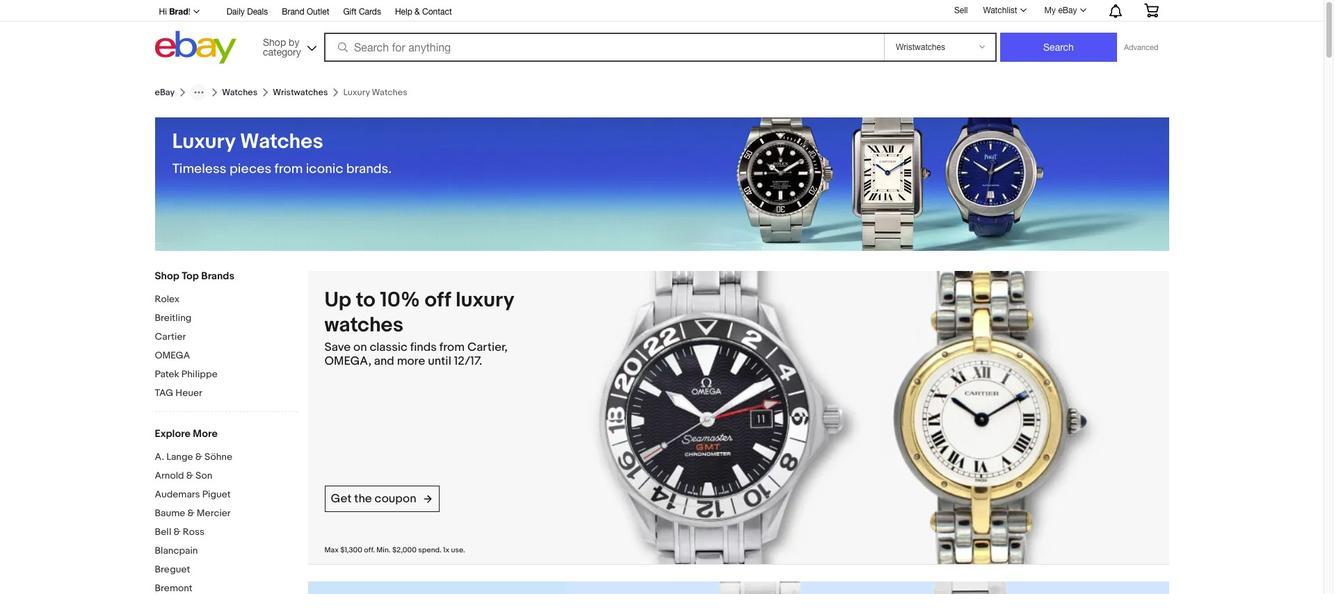 Task type: vqa. For each thing, say whether or not it's contained in the screenshot.
Breitling
yes



Task type: describe. For each thing, give the bounding box(es) containing it.
brand
[[282, 7, 304, 17]]

!
[[188, 7, 190, 17]]

arnold
[[155, 470, 184, 482]]

12/17.
[[454, 355, 482, 369]]

ebay link
[[155, 87, 175, 98]]

shop by category button
[[257, 31, 319, 61]]

a. lange & söhne arnold & son audemars piguet baume & mercier bell & ross blancpain breguet
[[155, 451, 232, 576]]

explore
[[155, 428, 191, 441]]

a.
[[155, 451, 164, 463]]

son
[[195, 470, 212, 482]]

hi
[[159, 7, 167, 17]]

shop for shop by category
[[263, 37, 286, 48]]

1x
[[443, 546, 449, 555]]

bell & ross link
[[155, 527, 297, 540]]

account navigation
[[151, 0, 1169, 22]]

max
[[325, 546, 339, 555]]

up
[[325, 288, 351, 313]]

rolex
[[155, 294, 180, 305]]

gift
[[343, 7, 357, 17]]

daily
[[227, 7, 245, 17]]

contact
[[422, 7, 452, 17]]

max $1,300 off. min. $2,000 spend. 1x use.
[[325, 546, 465, 555]]

omega link
[[155, 350, 297, 363]]

hi brad !
[[159, 6, 190, 17]]

& right lange
[[195, 451, 202, 463]]

and
[[374, 355, 394, 369]]

heuer
[[175, 387, 202, 399]]

my
[[1045, 6, 1056, 15]]

my ebay link
[[1037, 2, 1093, 19]]

your shopping cart image
[[1143, 3, 1159, 17]]

& inside 'link'
[[415, 7, 420, 17]]

wristwatches
[[273, 87, 328, 98]]

mercier
[[197, 508, 231, 520]]

pieces
[[230, 161, 272, 177]]

iconic
[[306, 161, 343, 177]]

gift cards
[[343, 7, 381, 17]]

rolex link
[[155, 294, 297, 307]]

classic
[[370, 341, 408, 355]]

luxury
[[172, 129, 235, 154]]

10%
[[380, 288, 420, 313]]

more
[[397, 355, 425, 369]]

breitling link
[[155, 312, 297, 326]]

wristwatches link
[[273, 87, 328, 98]]

save
[[325, 341, 351, 355]]

to
[[356, 288, 375, 313]]

brands.
[[346, 161, 392, 177]]

brand outlet
[[282, 7, 329, 17]]

up to 10% off luxury watches save on classic finds from cartier, omega, and more until 12/17.
[[325, 288, 514, 369]]

off
[[425, 288, 451, 313]]

brad
[[169, 6, 188, 17]]

shop top brands
[[155, 270, 235, 283]]

tag heuer link
[[155, 387, 297, 401]]

category
[[263, 46, 301, 57]]

shop for shop top brands
[[155, 270, 179, 283]]

help
[[395, 7, 412, 17]]

advanced link
[[1117, 33, 1166, 61]]

0 vertical spatial watches
[[222, 87, 258, 98]]

piguet
[[202, 489, 231, 501]]

shop by category
[[263, 37, 301, 57]]

breguet
[[155, 564, 190, 576]]



Task type: locate. For each thing, give the bounding box(es) containing it.
1 horizontal spatial from
[[439, 341, 465, 355]]

explore more
[[155, 428, 218, 441]]

blancpain link
[[155, 545, 297, 559]]

brands
[[201, 270, 235, 283]]

from left iconic
[[275, 161, 303, 177]]

up to 10% off luxury watches image
[[566, 271, 1169, 565]]

philippe
[[181, 369, 218, 381]]

1 horizontal spatial ebay
[[1058, 6, 1077, 15]]

more
[[193, 428, 218, 441]]

use.
[[451, 546, 465, 555]]

& left son
[[186, 470, 193, 482]]

give the perfect holiday gift image
[[566, 583, 1169, 595]]

from
[[275, 161, 303, 177], [439, 341, 465, 355]]

audemars
[[155, 489, 200, 501]]

watches left wristwatches link
[[222, 87, 258, 98]]

None submit
[[1000, 33, 1117, 62]]

$1,300
[[340, 546, 362, 555]]

0 horizontal spatial from
[[275, 161, 303, 177]]

&
[[415, 7, 420, 17], [195, 451, 202, 463], [186, 470, 193, 482], [187, 508, 195, 520], [173, 527, 181, 538]]

0 vertical spatial ebay
[[1058, 6, 1077, 15]]

ross
[[183, 527, 205, 538]]

spend.
[[418, 546, 441, 555]]

gift cards link
[[343, 5, 381, 20]]

until
[[428, 355, 451, 369]]

1 horizontal spatial shop
[[263, 37, 286, 48]]

tag
[[155, 387, 173, 399]]

help & contact link
[[395, 5, 452, 20]]

patek
[[155, 369, 179, 381]]

audemars piguet link
[[155, 489, 297, 502]]

timeless
[[172, 161, 227, 177]]

watches
[[222, 87, 258, 98], [240, 129, 323, 154]]

deals
[[247, 7, 268, 17]]

& up ross
[[187, 508, 195, 520]]

outlet
[[307, 7, 329, 17]]

cartier
[[155, 331, 186, 343]]

cartier link
[[155, 331, 297, 344]]

& right help
[[415, 7, 420, 17]]

none submit inside 'shop by category' banner
[[1000, 33, 1117, 62]]

help & contact
[[395, 7, 452, 17]]

$2,000
[[392, 546, 417, 555]]

brand outlet link
[[282, 5, 329, 20]]

breitling
[[155, 312, 192, 324]]

0 vertical spatial shop
[[263, 37, 286, 48]]

0 horizontal spatial ebay
[[155, 87, 175, 98]]

breguet link
[[155, 564, 297, 577]]

lange
[[166, 451, 193, 463]]

top
[[182, 270, 199, 283]]

baume
[[155, 508, 185, 520]]

get the coupon
[[331, 492, 416, 506]]

cartier,
[[467, 341, 508, 355]]

a. lange & söhne link
[[155, 451, 297, 465]]

from inside up to 10% off luxury watches save on classic finds from cartier, omega, and more until 12/17.
[[439, 341, 465, 355]]

0 vertical spatial from
[[275, 161, 303, 177]]

1 vertical spatial shop
[[155, 270, 179, 283]]

0 horizontal spatial shop
[[155, 270, 179, 283]]

coupon
[[375, 492, 416, 506]]

watchlist link
[[976, 2, 1033, 19]]

from right finds
[[439, 341, 465, 355]]

patek philippe link
[[155, 369, 297, 382]]

watches link
[[222, 87, 258, 98]]

shop inside shop by category
[[263, 37, 286, 48]]

Search for anything text field
[[326, 34, 881, 61]]

watches
[[325, 313, 404, 338]]

shop up "rolex"
[[155, 270, 179, 283]]

baume & mercier link
[[155, 508, 297, 521]]

söhne
[[204, 451, 232, 463]]

luxury
[[456, 288, 514, 313]]

watches inside luxury watches timeless pieces from iconic brands.
[[240, 129, 323, 154]]

watches up pieces
[[240, 129, 323, 154]]

finds
[[410, 341, 437, 355]]

sell link
[[948, 5, 974, 15]]

luxury watches timeless pieces from iconic brands.
[[172, 129, 392, 177]]

ebay inside my ebay link
[[1058, 6, 1077, 15]]

watchlist
[[983, 6, 1017, 15]]

ebay up luxury
[[155, 87, 175, 98]]

advanced
[[1124, 43, 1159, 51]]

get the coupon link
[[325, 486, 439, 513]]

1 vertical spatial from
[[439, 341, 465, 355]]

cards
[[359, 7, 381, 17]]

shop by category banner
[[151, 0, 1169, 67]]

main content containing luxury watches
[[144, 79, 1180, 595]]

1 vertical spatial watches
[[240, 129, 323, 154]]

shop
[[263, 37, 286, 48], [155, 270, 179, 283]]

get
[[331, 492, 352, 506]]

the
[[354, 492, 372, 506]]

min.
[[377, 546, 391, 555]]

main content
[[144, 79, 1180, 595]]

my ebay
[[1045, 6, 1077, 15]]

ebay
[[1058, 6, 1077, 15], [155, 87, 175, 98]]

& right bell
[[173, 527, 181, 538]]

arnold & son link
[[155, 470, 297, 483]]

omega
[[155, 350, 190, 362]]

bell
[[155, 527, 171, 538]]

from inside luxury watches timeless pieces from iconic brands.
[[275, 161, 303, 177]]

omega,
[[325, 355, 371, 369]]

daily deals link
[[227, 5, 268, 20]]

1 vertical spatial ebay
[[155, 87, 175, 98]]

daily deals
[[227, 7, 268, 17]]

ebay right my
[[1058, 6, 1077, 15]]

shop left the by
[[263, 37, 286, 48]]

off.
[[364, 546, 375, 555]]

blancpain
[[155, 545, 198, 557]]



